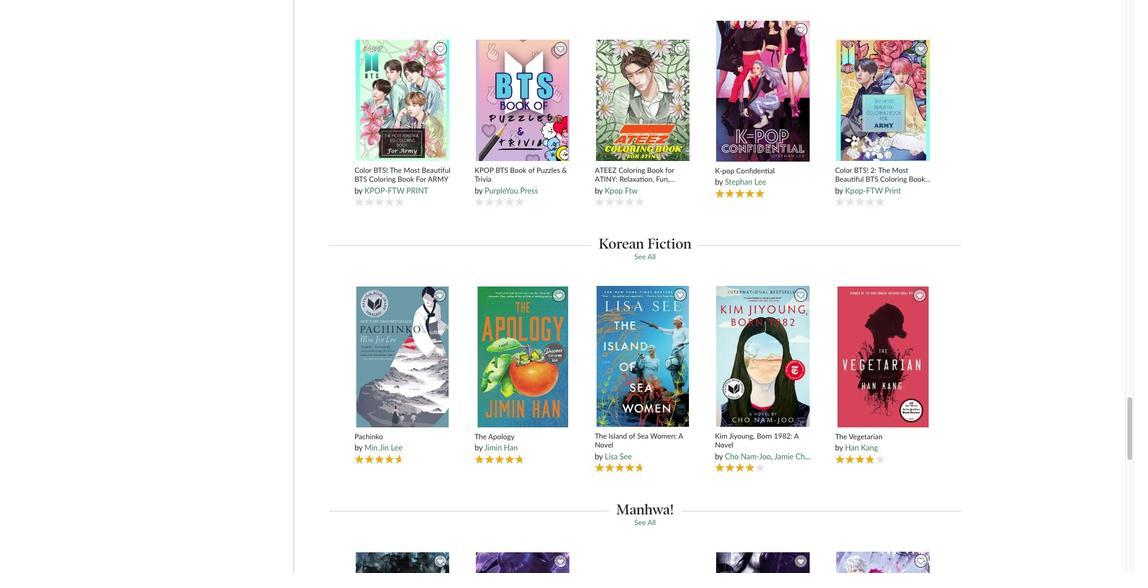 Task type: vqa. For each thing, say whether or not it's contained in the screenshot.
'tab list' on the bottom
no



Task type: describe. For each thing, give the bounding box(es) containing it.
of inside kpop bts book of puzzles & trivia by purpleyou press
[[529, 166, 535, 175]]

coloring inside 'color bts! the most beautiful bts coloring book for army by kpop-ftw print'
[[369, 175, 396, 184]]

for inside 'color bts! the most beautiful bts coloring book for army by kpop-ftw print'
[[416, 175, 426, 184]]

by kpop ftw
[[595, 186, 638, 195]]

kpop ftw link
[[605, 186, 638, 195]]

by inside the vegetarian by han kang
[[835, 443, 843, 453]]

by inside 'color bts! the most beautiful bts coloring book for army by kpop-ftw print'
[[355, 186, 363, 195]]

(translator)
[[819, 452, 857, 461]]

beautiful inside color bts! 2: the most beautiful bts coloring book for army
[[835, 175, 864, 184]]

print
[[885, 186, 901, 195]]

print
[[407, 186, 429, 195]]

atiny:
[[595, 175, 618, 184]]

see inside korean fiction see all
[[635, 252, 646, 261]]

bts! for by
[[374, 166, 388, 175]]

born
[[757, 432, 772, 441]]

coloring inside color bts! 2: the most beautiful bts coloring book for army
[[881, 175, 907, 184]]

bts inside color bts! 2: the most beautiful bts coloring book for army
[[866, 175, 879, 184]]

bts inside 'color bts! the most beautiful bts coloring book for army by kpop-ftw print'
[[355, 175, 367, 184]]

k-pop confidential image
[[716, 20, 811, 162]]

see all link for fiction
[[635, 252, 656, 261]]

by inside the island of sea women: a novel by lisa see
[[595, 452, 603, 461]]

jiyoung,
[[729, 432, 755, 441]]

creativity,
[[595, 184, 627, 193]]

coloring inside ateez coloring book for atiny: relaxation, fun, creativity,
[[619, 166, 645, 175]]

lee inside pachinko by min jin lee
[[391, 443, 403, 453]]

kpop-ftw print link
[[845, 186, 901, 195]]

all inside manhwa! see all
[[648, 518, 656, 527]]

jamie chang (translator) link
[[775, 452, 857, 461]]

villains are destined to die, vol. 6 image
[[836, 551, 931, 573]]

kpop-
[[365, 186, 388, 195]]

the vegetarian link
[[835, 432, 932, 441]]

for inside color bts! 2: the most beautiful bts coloring book for army
[[835, 184, 846, 193]]

purpleyou
[[485, 186, 518, 195]]

fun,
[[656, 175, 670, 184]]

korean fiction see all
[[599, 235, 692, 261]]

the inside color bts! 2: the most beautiful bts coloring book for army
[[878, 166, 891, 175]]

army inside 'color bts! the most beautiful bts coloring book for army by kpop-ftw print'
[[428, 175, 449, 184]]

kim
[[715, 432, 728, 441]]

kpop
[[475, 166, 494, 175]]

kpop bts book of puzzles & trivia link
[[475, 166, 571, 184]]

kpop
[[605, 186, 623, 195]]

see inside the island of sea women: a novel by lisa see
[[620, 452, 632, 461]]

puzzles
[[537, 166, 560, 175]]

the for lisa see
[[595, 432, 607, 441]]

kang
[[861, 443, 878, 453]]

kim jiyoung, born 1982: a novel by cho nam-joo , jamie chang (translator)
[[715, 432, 857, 461]]

by inside k-pop confidential by stephan lee
[[715, 177, 723, 187]]

relaxation,
[[620, 175, 654, 184]]

book inside color bts! 2: the most beautiful bts coloring book for army
[[909, 175, 926, 184]]

han inside the apology by jimin han
[[504, 443, 518, 453]]

sea
[[637, 432, 649, 441]]

han kang link
[[845, 443, 878, 453]]

the vegetarian image
[[837, 286, 930, 428]]

by inside kim jiyoung, born 1982: a novel by cho nam-joo , jamie chang (translator)
[[715, 452, 723, 461]]

see all link for see
[[635, 518, 656, 527]]

stephan
[[725, 177, 753, 187]]

korean
[[599, 235, 644, 252]]

the for han kang
[[835, 432, 847, 441]]

kpop-
[[845, 186, 866, 195]]

color for by
[[355, 166, 372, 175]]

2:
[[871, 166, 877, 175]]

the island of sea women: a novel by lisa see
[[595, 432, 683, 461]]

manhwa! see all
[[617, 501, 674, 527]]

cho nam-joo link
[[725, 452, 771, 461]]

kpop bts book of puzzles & trivia by purpleyou press
[[475, 166, 567, 195]]

han inside the vegetarian by han kang
[[845, 443, 859, 453]]

beautiful inside 'color bts! the most beautiful bts coloring book for army by kpop-ftw print'
[[422, 166, 451, 175]]

bts inside kpop bts book of puzzles & trivia by purpleyou press
[[496, 166, 508, 175]]

ateez coloring book for atiny: relaxation, fun, creativity,
[[595, 166, 675, 193]]

island
[[609, 432, 627, 441]]

chang
[[796, 452, 817, 461]]

jimin han link
[[485, 443, 518, 453]]

pachinko link
[[355, 432, 451, 441]]

pachinko by min jin lee
[[355, 432, 403, 453]]

lisa
[[605, 452, 618, 461]]

solo leveling, vol. 8 (comic) image
[[476, 552, 570, 573]]

ftw
[[625, 186, 638, 195]]

by kpop-ftw print
[[835, 186, 901, 195]]

ateez coloring book for atiny: relaxation, fun, creativity, link
[[595, 166, 691, 193]]

k-
[[715, 166, 722, 175]]

ateez coloring book for atiny: relaxation, fun, creativity, image
[[596, 39, 691, 162]]

ateez
[[595, 166, 617, 175]]

press
[[520, 186, 538, 195]]



Task type: locate. For each thing, give the bounding box(es) containing it.
2 color from the left
[[835, 166, 853, 175]]

0 vertical spatial lee
[[755, 177, 767, 187]]

1 most from the left
[[404, 166, 420, 175]]

2 all from the top
[[648, 518, 656, 527]]

a
[[679, 432, 683, 441], [794, 432, 799, 441]]

the island of sea women: a novel link
[[595, 432, 691, 450]]

bts! inside color bts! 2: the most beautiful bts coloring book for army
[[854, 166, 869, 175]]

all inside korean fiction see all
[[648, 252, 656, 261]]

coloring up print
[[881, 175, 907, 184]]

book inside ateez coloring book for atiny: relaxation, fun, creativity,
[[647, 166, 664, 175]]

see
[[635, 252, 646, 261], [620, 452, 632, 461], [635, 518, 646, 527]]

0 horizontal spatial bts!
[[374, 166, 388, 175]]

0 vertical spatial of
[[529, 166, 535, 175]]

1 all from the top
[[648, 252, 656, 261]]

the up 'jimin'
[[475, 432, 487, 441]]

k-pop confidential link
[[715, 166, 812, 175]]

ftw
[[388, 186, 405, 195], [866, 186, 883, 195]]

han left kang
[[845, 443, 859, 453]]

0 horizontal spatial army
[[428, 175, 449, 184]]

0 horizontal spatial a
[[679, 432, 683, 441]]

0 horizontal spatial beautiful
[[422, 166, 451, 175]]

novel down kim
[[715, 441, 734, 450]]

2 see all link from the top
[[635, 518, 656, 527]]

jimin
[[485, 443, 502, 453]]

0 vertical spatial all
[[648, 252, 656, 261]]

1 vertical spatial lee
[[391, 443, 403, 453]]

lee inside k-pop confidential by stephan lee
[[755, 177, 767, 187]]

color bts! the most beautiful bts coloring book for army by kpop-ftw print
[[355, 166, 451, 195]]

the inside the island of sea women: a novel by lisa see
[[595, 432, 607, 441]]

the vegetarian by han kang
[[835, 432, 883, 453]]

most inside color bts! 2: the most beautiful bts coloring book for army
[[892, 166, 909, 175]]

1 horizontal spatial lee
[[755, 177, 767, 187]]

kim jiyoung, born 1982: a novel image
[[716, 286, 811, 427]]

see all link
[[635, 252, 656, 261], [635, 518, 656, 527]]

solo leveling, vol. 7 (comic) image
[[716, 552, 811, 573]]

pop
[[722, 166, 735, 175]]

nam-
[[741, 452, 759, 461]]

color inside 'color bts! the most beautiful bts coloring book for army by kpop-ftw print'
[[355, 166, 372, 175]]

1982:
[[774, 432, 793, 441]]

0 horizontal spatial for
[[416, 175, 426, 184]]

2 horizontal spatial bts
[[866, 175, 879, 184]]

ftw inside 'color bts! the most beautiful bts coloring book for army by kpop-ftw print'
[[388, 186, 405, 195]]

beautiful up kpop-
[[835, 175, 864, 184]]

a inside the island of sea women: a novel by lisa see
[[679, 432, 683, 441]]

0 horizontal spatial of
[[529, 166, 535, 175]]

novel up lisa
[[595, 441, 614, 450]]

color bts! the most beautiful bts coloring book for army link
[[355, 166, 451, 184]]

color bts! the most beautiful bts coloring book for army image
[[355, 39, 450, 162]]

1 horizontal spatial of
[[629, 432, 636, 441]]

0 horizontal spatial most
[[404, 166, 420, 175]]

1 ftw from the left
[[388, 186, 405, 195]]

see all link down manhwa!
[[635, 518, 656, 527]]

women:
[[650, 432, 677, 441]]

for
[[666, 166, 675, 175]]

2 a from the left
[[794, 432, 799, 441]]

beautiful up print
[[422, 166, 451, 175]]

lee
[[755, 177, 767, 187], [391, 443, 403, 453]]

2 horizontal spatial coloring
[[881, 175, 907, 184]]

jin
[[380, 443, 389, 453]]

manhwa!
[[617, 501, 674, 518]]

for
[[416, 175, 426, 184], [835, 184, 846, 193]]

of left sea
[[629, 432, 636, 441]]

book inside kpop bts book of puzzles & trivia by purpleyou press
[[510, 166, 527, 175]]

1 horizontal spatial novel
[[715, 441, 734, 450]]

the left island
[[595, 432, 607, 441]]

lee right jin
[[391, 443, 403, 453]]

1 horizontal spatial color
[[835, 166, 853, 175]]

1 horizontal spatial coloring
[[619, 166, 645, 175]]

bts! for army
[[854, 166, 869, 175]]

1 han from the left
[[504, 443, 518, 453]]

bts right the kpop
[[496, 166, 508, 175]]

jamie
[[775, 452, 794, 461]]

pachinko
[[355, 432, 383, 441]]

the inside the apology by jimin han
[[475, 432, 487, 441]]

the inside the vegetarian by han kang
[[835, 432, 847, 441]]

bts
[[496, 166, 508, 175], [355, 175, 367, 184], [866, 175, 879, 184]]

the island of sea women: a novel image
[[596, 285, 690, 427]]

bts!
[[374, 166, 388, 175], [854, 166, 869, 175]]

bts! inside 'color bts! the most beautiful bts coloring book for army by kpop-ftw print'
[[374, 166, 388, 175]]

most
[[404, 166, 420, 175], [892, 166, 909, 175]]

2 vertical spatial see
[[635, 518, 646, 527]]

kim jiyoung, born 1982: a novel link
[[715, 432, 812, 450]]

novel inside kim jiyoung, born 1982: a novel by cho nam-joo , jamie chang (translator)
[[715, 441, 734, 450]]

stephan lee link
[[725, 177, 767, 187]]

color bts! 2: the most beautiful bts coloring book for army image
[[836, 39, 931, 162]]

a right 1982:
[[794, 432, 799, 441]]

novel
[[595, 441, 614, 450], [715, 441, 734, 450]]

see right lisa
[[620, 452, 632, 461]]

a right women:
[[679, 432, 683, 441]]

all down manhwa!
[[648, 518, 656, 527]]

kpop-ftw print link
[[365, 186, 429, 195]]

bts down 2:
[[866, 175, 879, 184]]

1 vertical spatial see
[[620, 452, 632, 461]]

color bts! 2: the most beautiful bts coloring book for army
[[835, 166, 926, 193]]

apology
[[488, 432, 515, 441]]

the
[[390, 166, 402, 175], [878, 166, 891, 175], [595, 432, 607, 441], [475, 432, 487, 441], [835, 432, 847, 441]]

han down apology
[[504, 443, 518, 453]]

the up kpop-ftw print link
[[390, 166, 402, 175]]

a inside kim jiyoung, born 1982: a novel by cho nam-joo , jamie chang (translator)
[[794, 432, 799, 441]]

2 ftw from the left
[[866, 186, 883, 195]]

min jin lee link
[[365, 443, 403, 453]]

most inside 'color bts! the most beautiful bts coloring book for army by kpop-ftw print'
[[404, 166, 420, 175]]

trivia
[[475, 175, 492, 184]]

see all link down korean
[[635, 252, 656, 261]]

vegetarian
[[849, 432, 883, 441]]

min
[[365, 443, 378, 453]]

solo leveling, vol. 2 (comic) image
[[355, 552, 450, 573]]

all down fiction
[[648, 252, 656, 261]]

of left puzzles on the top of the page
[[529, 166, 535, 175]]

of inside the island of sea women: a novel by lisa see
[[629, 432, 636, 441]]

0 horizontal spatial ftw
[[388, 186, 405, 195]]

the apology image
[[477, 286, 569, 428]]

0 horizontal spatial han
[[504, 443, 518, 453]]

color inside color bts! 2: the most beautiful bts coloring book for army
[[835, 166, 853, 175]]

army inside color bts! 2: the most beautiful bts coloring book for army
[[847, 184, 868, 193]]

1 bts! from the left
[[374, 166, 388, 175]]

1 horizontal spatial ftw
[[866, 186, 883, 195]]

bts! left 2:
[[854, 166, 869, 175]]

bts! up kpop-
[[374, 166, 388, 175]]

1 a from the left
[[679, 432, 683, 441]]

1 horizontal spatial a
[[794, 432, 799, 441]]

2 bts! from the left
[[854, 166, 869, 175]]

purpleyou press link
[[485, 186, 538, 195]]

color for army
[[835, 166, 853, 175]]

cho
[[725, 452, 739, 461]]

1 horizontal spatial army
[[847, 184, 868, 193]]

han
[[504, 443, 518, 453], [845, 443, 859, 453]]

k-pop confidential by stephan lee
[[715, 166, 775, 187]]

see down korean
[[635, 252, 646, 261]]

coloring up kpop-
[[369, 175, 396, 184]]

pachinko image
[[356, 286, 450, 428]]

lisa see link
[[605, 452, 632, 461]]

kpop bts book of puzzles & trivia image
[[476, 39, 570, 162]]

2 novel from the left
[[715, 441, 734, 450]]

1 see all link from the top
[[635, 252, 656, 261]]

novel inside the island of sea women: a novel by lisa see
[[595, 441, 614, 450]]

fiction
[[648, 235, 692, 252]]

the for jimin han
[[475, 432, 487, 441]]

book inside 'color bts! the most beautiful bts coloring book for army by kpop-ftw print'
[[398, 175, 414, 184]]

of
[[529, 166, 535, 175], [629, 432, 636, 441]]

1 horizontal spatial most
[[892, 166, 909, 175]]

see inside manhwa! see all
[[635, 518, 646, 527]]

army
[[428, 175, 449, 184], [847, 184, 868, 193]]

0 horizontal spatial novel
[[595, 441, 614, 450]]

0 horizontal spatial lee
[[391, 443, 403, 453]]

the inside 'color bts! the most beautiful bts coloring book for army by kpop-ftw print'
[[390, 166, 402, 175]]

0 horizontal spatial bts
[[355, 175, 367, 184]]

1 novel from the left
[[595, 441, 614, 450]]

color bts! 2: the most beautiful bts coloring book for army link
[[835, 166, 932, 193]]

0 vertical spatial see all link
[[635, 252, 656, 261]]

the apology by jimin han
[[475, 432, 518, 453]]

1 vertical spatial of
[[629, 432, 636, 441]]

,
[[771, 452, 773, 461]]

1 color from the left
[[355, 166, 372, 175]]

the apology link
[[475, 432, 571, 441]]

2 han from the left
[[845, 443, 859, 453]]

1 horizontal spatial bts
[[496, 166, 508, 175]]

ftw left print
[[866, 186, 883, 195]]

1 vertical spatial all
[[648, 518, 656, 527]]

2 most from the left
[[892, 166, 909, 175]]

joo
[[759, 452, 771, 461]]

beautiful
[[422, 166, 451, 175], [835, 175, 864, 184]]

coloring up relaxation,
[[619, 166, 645, 175]]

see down manhwa!
[[635, 518, 646, 527]]

by inside the apology by jimin han
[[475, 443, 483, 453]]

lee down k-pop confidential link
[[755, 177, 767, 187]]

1 horizontal spatial for
[[835, 184, 846, 193]]

1 vertical spatial see all link
[[635, 518, 656, 527]]

&
[[562, 166, 567, 175]]

by
[[715, 177, 723, 187], [355, 186, 363, 195], [475, 186, 483, 195], [595, 186, 603, 195], [835, 186, 843, 195], [355, 443, 363, 453], [475, 443, 483, 453], [835, 443, 843, 453], [595, 452, 603, 461], [715, 452, 723, 461]]

0 vertical spatial see
[[635, 252, 646, 261]]

coloring
[[619, 166, 645, 175], [369, 175, 396, 184], [881, 175, 907, 184]]

confidential
[[737, 166, 775, 175]]

color
[[355, 166, 372, 175], [835, 166, 853, 175]]

1 horizontal spatial han
[[845, 443, 859, 453]]

the right 2:
[[878, 166, 891, 175]]

1 horizontal spatial beautiful
[[835, 175, 864, 184]]

0 horizontal spatial coloring
[[369, 175, 396, 184]]

by inside kpop bts book of puzzles & trivia by purpleyou press
[[475, 186, 483, 195]]

the up the (translator)
[[835, 432, 847, 441]]

bts up kpop-
[[355, 175, 367, 184]]

0 horizontal spatial color
[[355, 166, 372, 175]]

book
[[510, 166, 527, 175], [647, 166, 664, 175], [398, 175, 414, 184], [909, 175, 926, 184]]

by inside pachinko by min jin lee
[[355, 443, 363, 453]]

all
[[648, 252, 656, 261], [648, 518, 656, 527]]

1 horizontal spatial bts!
[[854, 166, 869, 175]]

ftw down color bts! the most beautiful bts coloring book for army link
[[388, 186, 405, 195]]



